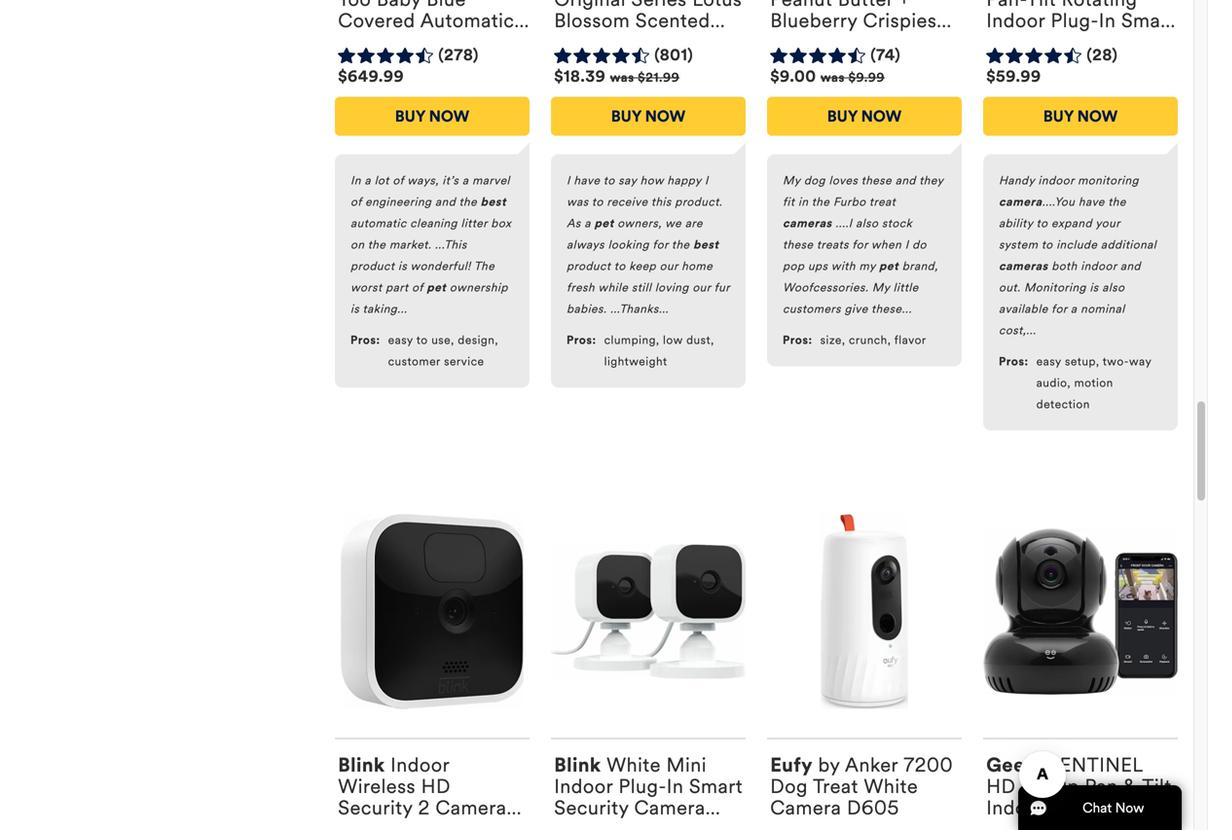 Task type: vqa. For each thing, say whether or not it's contained in the screenshot.
"Arrow container" button
no



Task type: locate. For each thing, give the bounding box(es) containing it.
cost,...
[[999, 323, 1036, 338]]

also right ....i
[[856, 216, 879, 231]]

buy now down 28 reviews element
[[1043, 107, 1118, 126]]

my inside my dog loves these and they fit in the furbo treat cameras
[[783, 173, 801, 188]]

to inside 'pros: easy to use, design, customer service'
[[416, 333, 428, 348]]

on
[[351, 237, 365, 252]]

pros: inside 'pros: easy to use, design, customer service'
[[351, 333, 380, 348]]

0 horizontal spatial cameras
[[783, 216, 832, 231]]

best up home
[[693, 237, 719, 252]]

2 horizontal spatial pet
[[879, 259, 899, 274]]

0 vertical spatial is
[[398, 259, 407, 274]]

is up nominal
[[1090, 280, 1099, 295]]

they
[[919, 173, 944, 188]]

size,
[[820, 333, 846, 348]]

taking...
[[363, 302, 407, 316]]

buy up handy indoor monitoring camera
[[1043, 107, 1074, 126]]

1 horizontal spatial easy
[[1037, 354, 1062, 369]]

pet for (278)
[[427, 280, 446, 295]]

is inside ownership is taking...
[[351, 302, 359, 316]]

engineering
[[365, 195, 432, 209]]

1 horizontal spatial best
[[693, 237, 719, 252]]

buy now link down $21.99
[[551, 97, 746, 136]]

0 horizontal spatial is
[[351, 302, 359, 316]]

0 horizontal spatial of
[[351, 195, 362, 209]]

buy now for $649.99
[[395, 107, 470, 126]]

0 horizontal spatial these
[[783, 237, 813, 252]]

$59.99
[[987, 67, 1041, 86]]

easy inside 'pros: easy to use, design, customer service'
[[388, 333, 413, 348]]

our
[[660, 259, 678, 274], [693, 280, 711, 295]]

flavor
[[895, 333, 927, 348]]

is
[[398, 259, 407, 274], [1090, 280, 1099, 295], [351, 302, 359, 316]]

easy for $59.99
[[1037, 354, 1062, 369]]

easy
[[388, 333, 413, 348], [1037, 354, 1062, 369]]

pros: easy setup, two-way audio, motion detection
[[999, 354, 1152, 412]]

i right happy at the right of the page
[[705, 173, 709, 188]]

handy
[[999, 173, 1035, 188]]

a
[[365, 173, 371, 188], [462, 173, 469, 188], [585, 216, 591, 231], [1071, 302, 1077, 316]]

use,
[[432, 333, 454, 348]]

i
[[567, 173, 570, 188], [705, 173, 709, 188], [905, 237, 909, 252]]

buy for $59.99
[[1043, 107, 1074, 126]]

lightweight
[[604, 354, 668, 369]]

buy now link down $9.99
[[767, 97, 962, 136]]

also inside both indoor and out. monitoring is also available for a nominal cost,...
[[1102, 280, 1125, 295]]

2 vertical spatial pet
[[427, 280, 446, 295]]

2 buy from the left
[[611, 107, 641, 126]]

is down worst at the top of the page
[[351, 302, 359, 316]]

to left the say
[[603, 173, 615, 188]]

design,
[[458, 333, 498, 348]]

1 vertical spatial cameras
[[999, 259, 1048, 274]]

the up 'litter'
[[459, 195, 477, 209]]

1 vertical spatial is
[[1090, 280, 1099, 295]]

for down the we
[[653, 237, 668, 252]]

include
[[1057, 237, 1098, 252]]

for inside ....i also stock these treats for when i do pop ups with my
[[852, 237, 868, 252]]

are
[[685, 216, 703, 231]]

a right the "it's"
[[462, 173, 469, 188]]

0 horizontal spatial and
[[435, 195, 456, 209]]

0 vertical spatial also
[[856, 216, 879, 231]]

1 horizontal spatial our
[[693, 280, 711, 295]]

still
[[632, 280, 652, 295]]

in a lot of ways, it's a marvel of engineering and the
[[351, 173, 510, 209]]

both
[[1052, 259, 1078, 274]]

1 vertical spatial have
[[1079, 195, 1105, 209]]

(278)
[[438, 45, 479, 65]]

1 horizontal spatial my
[[872, 280, 890, 295]]

pros: clumping, low dust, lightweight
[[567, 333, 714, 369]]

product up worst at the top of the page
[[351, 259, 395, 274]]

have inside ....you have the ability to expand your system to include additional cameras
[[1079, 195, 1105, 209]]

fresh
[[567, 280, 595, 295]]

0 vertical spatial my
[[783, 173, 801, 188]]

buy down '$9.00 was $9.99'
[[827, 107, 858, 126]]

product down always
[[567, 259, 611, 274]]

pros: for $59.99
[[999, 354, 1029, 369]]

0 vertical spatial best
[[481, 195, 506, 209]]

1 horizontal spatial of
[[393, 173, 404, 188]]

have for to
[[574, 173, 600, 188]]

to inside owners, we are always looking for the best product to keep our home fresh while still loving our fur babies. ...thanks...
[[614, 259, 626, 274]]

1 vertical spatial of
[[351, 195, 362, 209]]

i left do
[[905, 237, 909, 252]]

0 horizontal spatial have
[[574, 173, 600, 188]]

a down monitoring
[[1071, 302, 1077, 316]]

2 vertical spatial of
[[412, 280, 423, 295]]

was left $21.99
[[610, 70, 634, 85]]

indoor down include
[[1081, 259, 1117, 274]]

1 horizontal spatial is
[[398, 259, 407, 274]]

pros: down customers
[[783, 333, 813, 348]]

of down "in"
[[351, 195, 362, 209]]

1 horizontal spatial product
[[567, 259, 611, 274]]

1 horizontal spatial pet
[[594, 216, 614, 231]]

these for treat
[[861, 173, 892, 188]]

to left receive at right
[[592, 195, 603, 209]]

for inside owners, we are always looking for the best product to keep our home fresh while still loving our fur babies. ...thanks...
[[653, 237, 668, 252]]

have
[[574, 173, 600, 188], [1079, 195, 1105, 209]]

cameras inside my dog loves these and they fit in the furbo treat cameras
[[783, 216, 832, 231]]

was left $9.99
[[821, 70, 845, 85]]

loves
[[829, 173, 858, 188]]

1 horizontal spatial was
[[610, 70, 634, 85]]

our up loving
[[660, 259, 678, 274]]

1 horizontal spatial and
[[895, 173, 916, 188]]

cameras for system
[[999, 259, 1048, 274]]

(74)
[[871, 45, 901, 65]]

0 vertical spatial our
[[660, 259, 678, 274]]

4 buy now link from the left
[[983, 97, 1178, 136]]

3 now from the left
[[861, 107, 902, 126]]

1 horizontal spatial have
[[1079, 195, 1105, 209]]

indoor inside handy indoor monitoring camera
[[1038, 173, 1074, 188]]

buy
[[395, 107, 425, 126], [611, 107, 641, 126], [827, 107, 858, 126], [1043, 107, 1074, 126]]

0 horizontal spatial pet
[[427, 280, 446, 295]]

now down $21.99
[[645, 107, 686, 126]]

801 reviews element
[[654, 45, 693, 66]]

buy now link up the ways,
[[335, 97, 530, 136]]

for up the 'my'
[[852, 237, 868, 252]]

buy down $649.99
[[395, 107, 425, 126]]

buy down $18.39 was $21.99 on the top
[[611, 107, 641, 126]]

the inside my dog loves these and they fit in the furbo treat cameras
[[812, 195, 830, 209]]

$9.00 was $9.99
[[770, 67, 885, 86]]

0 horizontal spatial product
[[351, 259, 395, 274]]

1 buy now link from the left
[[335, 97, 530, 136]]

now for (28)
[[1077, 107, 1118, 126]]

4 buy now from the left
[[1043, 107, 1118, 126]]

the right on
[[368, 237, 386, 252]]

pet up always
[[594, 216, 614, 231]]

also inside ....i also stock these treats for when i do pop ups with my
[[856, 216, 879, 231]]

now for (278)
[[429, 107, 470, 126]]

cameras inside ....you have the ability to expand your system to include additional cameras
[[999, 259, 1048, 274]]

buy now link for $18.39
[[551, 97, 746, 136]]

0 vertical spatial of
[[393, 173, 404, 188]]

2 vertical spatial and
[[1121, 259, 1141, 274]]

easy up customer
[[388, 333, 413, 348]]

74 reviews element
[[871, 45, 901, 66]]

buy for $9.00
[[827, 107, 858, 126]]

low
[[663, 333, 683, 348]]

wonderful!
[[410, 259, 471, 274]]

give
[[845, 302, 868, 316]]

have inside i have to say how happy i was to receive this product. as a
[[574, 173, 600, 188]]

buy now link down 28 reviews element
[[983, 97, 1178, 136]]

to up both
[[1042, 237, 1053, 252]]

3 buy now link from the left
[[767, 97, 962, 136]]

indoor up the ....you at right
[[1038, 173, 1074, 188]]

way
[[1129, 354, 1152, 369]]

a inside both indoor and out. monitoring is also available for a nominal cost,...
[[1071, 302, 1077, 316]]

1 horizontal spatial indoor
[[1081, 259, 1117, 274]]

0 horizontal spatial was
[[567, 195, 589, 209]]

pros: easy to use, design, customer service
[[351, 333, 498, 369]]

is up part
[[398, 259, 407, 274]]

1 horizontal spatial cameras
[[999, 259, 1048, 274]]

278 reviews element
[[438, 45, 479, 66]]

pros: down cost,... in the right top of the page
[[999, 354, 1029, 369]]

1 horizontal spatial for
[[852, 237, 868, 252]]

part
[[386, 280, 409, 295]]

0 vertical spatial these
[[861, 173, 892, 188]]

best inside owners, we are always looking for the best product to keep our home fresh while still loving our fur babies. ...thanks...
[[693, 237, 719, 252]]

was inside $18.39 was $21.99
[[610, 70, 634, 85]]

babies.
[[567, 302, 607, 316]]

pros: inside the pros: easy setup, two-way audio, motion detection
[[999, 354, 1029, 369]]

for for the
[[653, 237, 668, 252]]

of right part
[[412, 280, 423, 295]]

my up fit
[[783, 173, 801, 188]]

of
[[393, 173, 404, 188], [351, 195, 362, 209], [412, 280, 423, 295]]

my
[[859, 259, 876, 274]]

buy now down $21.99
[[611, 107, 686, 126]]

the inside best automatic cleaning litter box on the market. ...this product is wonderful! the worst part of
[[368, 237, 386, 252]]

audio,
[[1037, 376, 1071, 390]]

also
[[856, 216, 879, 231], [1102, 280, 1125, 295]]

to up while
[[614, 259, 626, 274]]

2 horizontal spatial is
[[1090, 280, 1099, 295]]

$649.99
[[338, 67, 404, 86]]

0 horizontal spatial best
[[481, 195, 506, 209]]

pet down wonderful! on the top of the page
[[427, 280, 446, 295]]

and left they
[[895, 173, 916, 188]]

these
[[861, 173, 892, 188], [783, 237, 813, 252]]

have up your
[[1079, 195, 1105, 209]]

2 horizontal spatial of
[[412, 280, 423, 295]]

1 vertical spatial also
[[1102, 280, 1125, 295]]

1 horizontal spatial these
[[861, 173, 892, 188]]

dust,
[[686, 333, 714, 348]]

1 product from the left
[[351, 259, 395, 274]]

1 buy from the left
[[395, 107, 425, 126]]

buy now up the ways,
[[395, 107, 470, 126]]

was inside i have to say how happy i was to receive this product. as a
[[567, 195, 589, 209]]

1 horizontal spatial also
[[1102, 280, 1125, 295]]

treat
[[869, 195, 896, 209]]

0 vertical spatial indoor
[[1038, 173, 1074, 188]]

4 now from the left
[[1077, 107, 1118, 126]]

and down the "it's"
[[435, 195, 456, 209]]

1 vertical spatial pet
[[879, 259, 899, 274]]

these inside ....i also stock these treats for when i do pop ups with my
[[783, 237, 813, 252]]

best down marvel
[[481, 195, 506, 209]]

our left fur
[[693, 280, 711, 295]]

2 horizontal spatial and
[[1121, 259, 1141, 274]]

my up the these...
[[872, 280, 890, 295]]

these up treat
[[861, 173, 892, 188]]

to left use,
[[416, 333, 428, 348]]

0 horizontal spatial also
[[856, 216, 879, 231]]

2 product from the left
[[567, 259, 611, 274]]

these for ups
[[783, 237, 813, 252]]

setup,
[[1065, 354, 1100, 369]]

the inside owners, we are always looking for the best product to keep our home fresh while still loving our fur babies. ...thanks...
[[672, 237, 690, 252]]

was inside '$9.00 was $9.99'
[[821, 70, 845, 85]]

0 vertical spatial easy
[[388, 333, 413, 348]]

1 now from the left
[[429, 107, 470, 126]]

1 vertical spatial indoor
[[1081, 259, 1117, 274]]

buy now
[[395, 107, 470, 126], [611, 107, 686, 126], [827, 107, 902, 126], [1043, 107, 1118, 126]]

cameras down in
[[783, 216, 832, 231]]

these up pop
[[783, 237, 813, 252]]

in
[[798, 195, 809, 209]]

the down monitoring
[[1108, 195, 1126, 209]]

these...
[[871, 302, 912, 316]]

ups
[[808, 259, 828, 274]]

2 buy now from the left
[[611, 107, 686, 126]]

2 vertical spatial is
[[351, 302, 359, 316]]

1 buy now from the left
[[395, 107, 470, 126]]

also up nominal
[[1102, 280, 1125, 295]]

2 horizontal spatial was
[[821, 70, 845, 85]]

pros: down taking...
[[351, 333, 380, 348]]

1 vertical spatial and
[[435, 195, 456, 209]]

cameras down system
[[999, 259, 1048, 274]]

2 horizontal spatial i
[[905, 237, 909, 252]]

of right the lot
[[393, 173, 404, 188]]

pet right the 'my'
[[879, 259, 899, 274]]

for down monitoring
[[1052, 302, 1067, 316]]

1 vertical spatial my
[[872, 280, 890, 295]]

a inside i have to say how happy i was to receive this product. as a
[[585, 216, 591, 231]]

the right in
[[812, 195, 830, 209]]

was
[[610, 70, 634, 85], [821, 70, 845, 85], [567, 195, 589, 209]]

0 horizontal spatial my
[[783, 173, 801, 188]]

0 vertical spatial have
[[574, 173, 600, 188]]

2 buy now link from the left
[[551, 97, 746, 136]]

indoor inside both indoor and out. monitoring is also available for a nominal cost,...
[[1081, 259, 1117, 274]]

pros: down babies.
[[567, 333, 596, 348]]

....i also stock these treats for when i do pop ups with my
[[783, 216, 927, 274]]

4 buy from the left
[[1043, 107, 1074, 126]]

1 vertical spatial best
[[693, 237, 719, 252]]

cleaning
[[410, 216, 458, 231]]

additional
[[1101, 237, 1157, 252]]

i up as
[[567, 173, 570, 188]]

easy inside the pros: easy setup, two-way audio, motion detection
[[1037, 354, 1062, 369]]

0 horizontal spatial indoor
[[1038, 173, 1074, 188]]

pros: for $9.00
[[783, 333, 813, 348]]

best automatic cleaning litter box on the market. ...this product is wonderful! the worst part of
[[351, 195, 512, 295]]

these inside my dog loves these and they fit in the furbo treat cameras
[[861, 173, 892, 188]]

pros: inside pros: clumping, low dust, lightweight
[[567, 333, 596, 348]]

easy up audio,
[[1037, 354, 1062, 369]]

0 horizontal spatial for
[[653, 237, 668, 252]]

1 vertical spatial easy
[[1037, 354, 1062, 369]]

available
[[999, 302, 1048, 316]]

box
[[491, 216, 512, 231]]

1 vertical spatial our
[[693, 280, 711, 295]]

and inside my dog loves these and they fit in the furbo treat cameras
[[895, 173, 916, 188]]

2 now from the left
[[645, 107, 686, 126]]

1 vertical spatial these
[[783, 237, 813, 252]]

1 horizontal spatial i
[[705, 173, 709, 188]]

is inside best automatic cleaning litter box on the market. ...this product is wonderful! the worst part of
[[398, 259, 407, 274]]

3 buy from the left
[[827, 107, 858, 126]]

a right as
[[585, 216, 591, 231]]

the down the we
[[672, 237, 690, 252]]

was up as
[[567, 195, 589, 209]]

now down 28 reviews element
[[1077, 107, 1118, 126]]

to
[[603, 173, 615, 188], [592, 195, 603, 209], [1036, 216, 1048, 231], [1042, 237, 1053, 252], [614, 259, 626, 274], [416, 333, 428, 348]]

2 horizontal spatial for
[[1052, 302, 1067, 316]]

clumping,
[[604, 333, 660, 348]]

buy now down $9.99
[[827, 107, 902, 126]]

it's
[[442, 173, 459, 188]]

for
[[653, 237, 668, 252], [852, 237, 868, 252], [1052, 302, 1067, 316]]

dog
[[804, 173, 826, 188]]

and down 'additional'
[[1121, 259, 1141, 274]]

have left the say
[[574, 173, 600, 188]]

owners, we are always looking for the best product to keep our home fresh while still loving our fur babies. ...thanks...
[[567, 216, 730, 316]]

0 vertical spatial cameras
[[783, 216, 832, 231]]

now down $9.99
[[861, 107, 902, 126]]

now down 278 reviews element
[[429, 107, 470, 126]]

0 horizontal spatial easy
[[388, 333, 413, 348]]

best
[[481, 195, 506, 209], [693, 237, 719, 252]]

0 vertical spatial and
[[895, 173, 916, 188]]

treats
[[817, 237, 849, 252]]

3 buy now from the left
[[827, 107, 902, 126]]



Task type: describe. For each thing, give the bounding box(es) containing it.
brand, woofcessories. my little customers give these...
[[783, 259, 938, 316]]

woofcessories.
[[783, 280, 869, 295]]

pet for (74)
[[879, 259, 899, 274]]

pros: size, crunch, flavor
[[783, 333, 927, 348]]

my inside brand, woofcessories. my little customers give these...
[[872, 280, 890, 295]]

...this
[[435, 237, 467, 252]]

little
[[893, 280, 919, 295]]

best inside best automatic cleaning litter box on the market. ...this product is wonderful! the worst part of
[[481, 195, 506, 209]]

product.
[[675, 195, 723, 209]]

as
[[567, 216, 581, 231]]

marvel
[[472, 173, 510, 188]]

market.
[[389, 237, 432, 252]]

is inside both indoor and out. monitoring is also available for a nominal cost,...
[[1090, 280, 1099, 295]]

camera
[[999, 195, 1042, 209]]

when
[[871, 237, 902, 252]]

service
[[444, 354, 484, 369]]

buy now for $18.39
[[611, 107, 686, 126]]

two-
[[1103, 354, 1129, 369]]

was for $9.00
[[821, 70, 845, 85]]

for for when
[[852, 237, 868, 252]]

pop
[[783, 259, 805, 274]]

0 horizontal spatial our
[[660, 259, 678, 274]]

nominal
[[1081, 302, 1125, 316]]

cameras for in
[[783, 216, 832, 231]]

the inside in a lot of ways, it's a marvel of engineering and the
[[459, 195, 477, 209]]

a right "in"
[[365, 173, 371, 188]]

furbo
[[833, 195, 866, 209]]

...thanks...
[[610, 302, 669, 316]]

....you have the ability to expand your system to include additional cameras
[[999, 195, 1157, 274]]

loving
[[655, 280, 689, 295]]

....i
[[836, 216, 853, 231]]

pros: for $18.39
[[567, 333, 596, 348]]

buy now for $59.99
[[1043, 107, 1118, 126]]

28 reviews element
[[1087, 45, 1118, 66]]

buy now link for $59.99
[[983, 97, 1178, 136]]

my dog loves these and they fit in the furbo treat cameras
[[783, 173, 944, 231]]

buy now for $9.00
[[827, 107, 902, 126]]

expand
[[1052, 216, 1092, 231]]

$18.39 was $21.99
[[554, 67, 680, 86]]

was for $18.39
[[610, 70, 634, 85]]

0 horizontal spatial i
[[567, 173, 570, 188]]

we
[[665, 216, 682, 231]]

home
[[682, 259, 713, 274]]

automatic
[[351, 216, 407, 231]]

and inside both indoor and out. monitoring is also available for a nominal cost,...
[[1121, 259, 1141, 274]]

system
[[999, 237, 1038, 252]]

now for (801)
[[645, 107, 686, 126]]

ownership is taking...
[[351, 280, 508, 316]]

litter
[[461, 216, 488, 231]]

buy for $649.99
[[395, 107, 425, 126]]

monitoring
[[1024, 280, 1087, 295]]

out.
[[999, 280, 1021, 295]]

stock
[[882, 216, 913, 231]]

worst
[[351, 280, 382, 295]]

do
[[912, 237, 927, 252]]

product inside best automatic cleaning litter box on the market. ...this product is wonderful! the worst part of
[[351, 259, 395, 274]]

pros: for $649.99
[[351, 333, 380, 348]]

i inside ....i also stock these treats for when i do pop ups with my
[[905, 237, 909, 252]]

0 vertical spatial pet
[[594, 216, 614, 231]]

fit
[[783, 195, 795, 209]]

handy indoor monitoring camera
[[999, 173, 1139, 209]]

buy now link for $649.99
[[335, 97, 530, 136]]

the
[[474, 259, 495, 274]]

ability
[[999, 216, 1033, 231]]

indoor for both
[[1081, 259, 1117, 274]]

and inside in a lot of ways, it's a marvel of engineering and the
[[435, 195, 456, 209]]

owners,
[[617, 216, 662, 231]]

both indoor and out. monitoring is also available for a nominal cost,...
[[999, 259, 1141, 338]]

ways,
[[407, 173, 439, 188]]

the inside ....you have the ability to expand your system to include additional cameras
[[1108, 195, 1126, 209]]

$18.39
[[554, 67, 606, 86]]

lot
[[375, 173, 389, 188]]

have for the
[[1079, 195, 1105, 209]]

to right ability
[[1036, 216, 1048, 231]]

easy for $649.99
[[388, 333, 413, 348]]

customers
[[783, 302, 841, 316]]

$9.99
[[848, 70, 885, 85]]

detection
[[1037, 397, 1090, 412]]

while
[[598, 280, 628, 295]]

buy now link for $9.00
[[767, 97, 962, 136]]

i have to say how happy i was to receive this product. as a
[[567, 173, 723, 231]]

$21.99
[[638, 70, 680, 85]]

say
[[619, 173, 637, 188]]

with
[[831, 259, 856, 274]]

for inside both indoor and out. monitoring is also available for a nominal cost,...
[[1052, 302, 1067, 316]]

customer
[[388, 354, 441, 369]]

product inside owners, we are always looking for the best product to keep our home fresh while still loving our fur babies. ...thanks...
[[567, 259, 611, 274]]

indoor for handy
[[1038, 173, 1074, 188]]

your
[[1096, 216, 1120, 231]]

brand,
[[902, 259, 938, 274]]

now for (74)
[[861, 107, 902, 126]]

buy for $18.39
[[611, 107, 641, 126]]

this
[[651, 195, 672, 209]]

fur
[[714, 280, 730, 295]]

receive
[[607, 195, 648, 209]]

always
[[567, 237, 605, 252]]

$9.00
[[770, 67, 816, 86]]

in
[[351, 173, 361, 188]]

of inside best automatic cleaning litter box on the market. ...this product is wonderful! the worst part of
[[412, 280, 423, 295]]

looking
[[608, 237, 649, 252]]

(801)
[[654, 45, 693, 65]]

keep
[[629, 259, 656, 274]]



